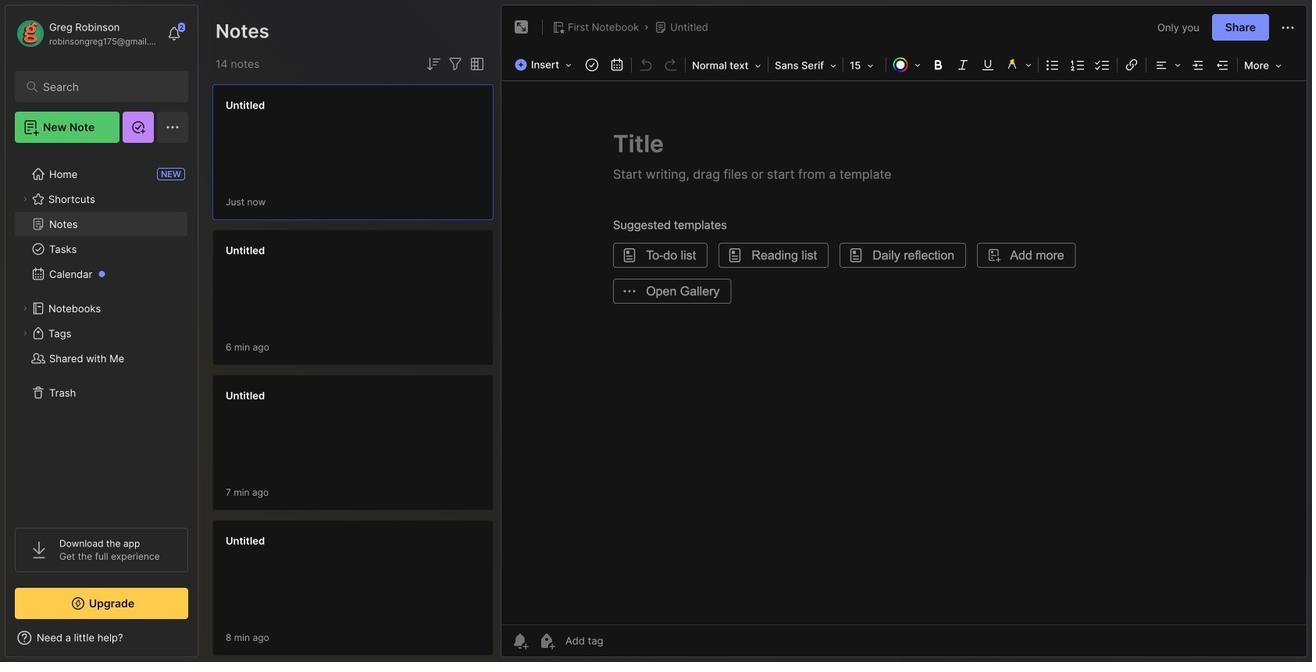 Task type: vqa. For each thing, say whether or not it's contained in the screenshot.
Account field
yes



Task type: describe. For each thing, give the bounding box(es) containing it.
Add filters field
[[446, 55, 465, 73]]

Heading level field
[[688, 55, 767, 77]]

Insert field
[[511, 54, 580, 76]]

Font color field
[[889, 54, 926, 76]]

More field
[[1240, 55, 1287, 77]]

insert link image
[[1121, 54, 1143, 76]]

note window element
[[501, 5, 1308, 662]]

Font size field
[[846, 55, 885, 77]]

Add tag field
[[564, 634, 681, 648]]

italic image
[[953, 54, 974, 76]]

More actions field
[[1279, 18, 1298, 37]]

View options field
[[465, 55, 487, 73]]

Alignment field
[[1149, 54, 1186, 76]]

bulleted list image
[[1042, 54, 1064, 76]]

expand tags image
[[20, 329, 30, 338]]

numbered list image
[[1067, 54, 1089, 76]]

more actions image
[[1279, 18, 1298, 37]]

Note Editor text field
[[502, 80, 1307, 625]]

Highlight field
[[1001, 54, 1037, 76]]



Task type: locate. For each thing, give the bounding box(es) containing it.
expand notebooks image
[[20, 304, 30, 313]]

Font family field
[[771, 55, 842, 77]]

Sort options field
[[424, 55, 443, 73]]

Account field
[[15, 18, 159, 49]]

click to collapse image
[[197, 634, 209, 652]]

indent image
[[1188, 54, 1210, 76]]

tree inside 'main' element
[[5, 152, 198, 514]]

none search field inside 'main' element
[[43, 77, 168, 96]]

expand note image
[[513, 18, 531, 37]]

add a reminder image
[[511, 632, 530, 651]]

checklist image
[[1092, 54, 1114, 76]]

outdent image
[[1213, 54, 1235, 76]]

add filters image
[[446, 55, 465, 73]]

calendar event image
[[606, 54, 628, 76]]

add tag image
[[538, 632, 556, 651]]

underline image
[[978, 54, 999, 76]]

WHAT'S NEW field
[[5, 626, 198, 651]]

tree
[[5, 152, 198, 514]]

None search field
[[43, 77, 168, 96]]

main element
[[0, 0, 203, 663]]

bold image
[[928, 54, 949, 76]]

Search text field
[[43, 80, 168, 95]]

task image
[[581, 54, 603, 76]]



